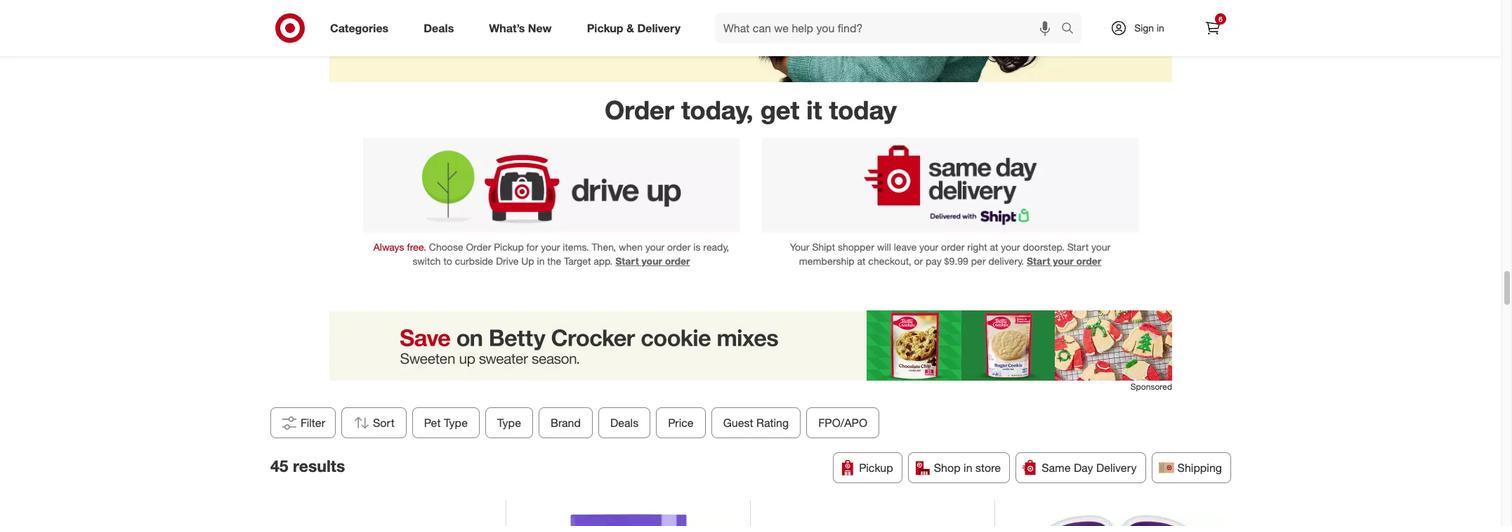 Task type: describe. For each thing, give the bounding box(es) containing it.
shopper
[[838, 241, 875, 253]]

$9.99
[[945, 255, 969, 267]]

your right the when
[[646, 241, 665, 253]]

membership
[[799, 255, 855, 267]]

0 horizontal spatial at
[[857, 255, 866, 267]]

what's new
[[489, 21, 552, 35]]

start inside your shipt shopper will leave your order right at your doorstep. start your membership at checkout, or pay $9.99 per delivery.
[[1068, 241, 1089, 253]]

pickup & delivery link
[[575, 13, 698, 44]]

sign
[[1135, 22, 1154, 34]]

items.
[[563, 241, 589, 253]]

type button
[[485, 407, 533, 438]]

pet
[[424, 416, 441, 430]]

per
[[971, 255, 986, 267]]

in inside choose order pickup for your items. then, when your order is ready, switch to curbside drive up in the target app.
[[537, 255, 545, 267]]

1 horizontal spatial start
[[1027, 255, 1050, 267]]

shipping button
[[1152, 452, 1231, 483]]

order inside your shipt shopper will leave your order right at your doorstep. start your membership at checkout, or pay $9.99 per delivery.
[[941, 241, 965, 253]]

search
[[1055, 22, 1089, 36]]

right
[[968, 241, 987, 253]]

target
[[564, 255, 591, 267]]

to
[[444, 255, 452, 267]]

shipping
[[1178, 461, 1222, 475]]

1 start your order from the left
[[616, 255, 690, 267]]

today
[[829, 94, 897, 125]]

in for shop in store
[[964, 461, 973, 475]]

drive
[[496, 255, 519, 267]]

today,
[[681, 94, 754, 125]]

get
[[761, 94, 800, 125]]

shipt
[[812, 241, 835, 253]]

what's
[[489, 21, 525, 35]]

1 type from the left
[[444, 416, 468, 430]]

0 horizontal spatial start
[[616, 255, 639, 267]]

order today, get it today
[[605, 94, 897, 125]]

pay
[[926, 255, 942, 267]]

order inside choose order pickup for your items. then, when your order is ready, switch to curbside drive up in the target app.
[[466, 241, 491, 253]]

your
[[790, 241, 810, 253]]

order inside choose order pickup for your items. then, when your order is ready, switch to curbside drive up in the target app.
[[667, 241, 691, 253]]

What can we help you find? suggestions appear below search field
[[715, 13, 1065, 44]]

45 results
[[270, 456, 345, 476]]

free.
[[407, 241, 426, 253]]

price button
[[656, 407, 706, 438]]

guest rating
[[723, 416, 789, 430]]

then,
[[592, 241, 616, 253]]

when
[[619, 241, 643, 253]]

new
[[528, 21, 552, 35]]

choose
[[429, 241, 463, 253]]

deals for deals link
[[424, 21, 454, 35]]

brand
[[551, 416, 581, 430]]

the
[[547, 255, 561, 267]]

drive up image
[[363, 138, 740, 232]]

rating
[[757, 416, 789, 430]]

pickup for pickup & delivery
[[587, 21, 623, 35]]

fpo/apo button
[[807, 407, 880, 438]]

pet type
[[424, 416, 468, 430]]

app.
[[594, 255, 613, 267]]

shop
[[934, 461, 961, 475]]

pickup & delivery
[[587, 21, 681, 35]]

switch
[[413, 255, 441, 267]]

always
[[374, 241, 404, 253]]

sponsored
[[1131, 382, 1172, 392]]

results
[[293, 456, 345, 476]]

filter button
[[270, 407, 336, 438]]

sort button
[[341, 407, 407, 438]]

pickup inside choose order pickup for your items. then, when your order is ready, switch to curbside drive up in the target app.
[[494, 241, 524, 253]]

brand button
[[539, 407, 593, 438]]

what's new link
[[477, 13, 569, 44]]

price
[[668, 416, 694, 430]]



Task type: locate. For each thing, give the bounding box(es) containing it.
your shipt shopper will leave your order right at your doorstep. start your membership at checkout, or pay $9.99 per delivery.
[[790, 241, 1111, 267]]

start your order down the when
[[616, 255, 690, 267]]

day
[[1074, 461, 1093, 475]]

blue buffalo wilderness high protein natural kitten dry cat food with chicken flavor image
[[520, 514, 737, 526], [520, 514, 737, 526]]

0 horizontal spatial deals
[[424, 21, 454, 35]]

in inside 'link'
[[1157, 22, 1165, 34]]

0 vertical spatial pickup
[[587, 21, 623, 35]]

your
[[541, 241, 560, 253], [646, 241, 665, 253], [920, 241, 939, 253], [1001, 241, 1020, 253], [1092, 241, 1111, 253], [642, 255, 662, 267], [1053, 255, 1074, 267]]

choose order pickup for your items. then, when your order is ready, switch to curbside drive up in the target app.
[[413, 241, 729, 267]]

shop in store
[[934, 461, 1001, 475]]

start down the when
[[616, 255, 639, 267]]

start right doorstep.
[[1068, 241, 1089, 253]]

0 horizontal spatial delivery
[[637, 21, 681, 35]]

0 horizontal spatial type
[[444, 416, 468, 430]]

store
[[976, 461, 1001, 475]]

or
[[914, 255, 923, 267]]

0 vertical spatial delivery
[[637, 21, 681, 35]]

filter
[[301, 416, 325, 430]]

always free.
[[374, 241, 426, 253]]

1 horizontal spatial order
[[605, 94, 674, 125]]

same day delivery
[[1042, 461, 1137, 475]]

delivery right day
[[1097, 461, 1137, 475]]

1 horizontal spatial in
[[964, 461, 973, 475]]

sort
[[373, 416, 395, 430]]

&
[[627, 21, 634, 35]]

pickup left &
[[587, 21, 623, 35]]

1 vertical spatial pickup
[[494, 241, 524, 253]]

2 vertical spatial in
[[964, 461, 973, 475]]

guest
[[723, 416, 753, 430]]

same day delivery button
[[1016, 452, 1146, 483]]

guest rating button
[[711, 407, 801, 438]]

fpo/apo
[[819, 416, 868, 430]]

2 horizontal spatial in
[[1157, 22, 1165, 34]]

pickup down fpo/apo
[[859, 461, 893, 475]]

1 horizontal spatial at
[[990, 241, 999, 253]]

0 vertical spatial in
[[1157, 22, 1165, 34]]

deals for deals button
[[611, 416, 639, 430]]

will
[[877, 241, 891, 253]]

1 horizontal spatial start your order
[[1027, 255, 1102, 267]]

in inside button
[[964, 461, 973, 475]]

shop in store button
[[908, 452, 1010, 483]]

2 horizontal spatial start
[[1068, 241, 1089, 253]]

order
[[605, 94, 674, 125], [466, 241, 491, 253]]

deals left what's
[[424, 21, 454, 35]]

in left store on the right bottom of the page
[[964, 461, 973, 475]]

your down doorstep.
[[1053, 255, 1074, 267]]

same
[[1042, 461, 1071, 475]]

iams perfect portions grain free paté premium wet cat food chicken recipe healthy kitten - 2.6oz image
[[1009, 514, 1226, 526], [1009, 514, 1226, 526]]

1 vertical spatial order
[[466, 241, 491, 253]]

type
[[444, 416, 468, 430], [497, 416, 521, 430]]

delivery.
[[989, 255, 1024, 267]]

it
[[807, 94, 822, 125]]

categories
[[330, 21, 389, 35]]

your up the the
[[541, 241, 560, 253]]

2 type from the left
[[497, 416, 521, 430]]

sign in link
[[1099, 13, 1186, 44]]

2 vertical spatial pickup
[[859, 461, 893, 475]]

start your order down doorstep.
[[1027, 255, 1102, 267]]

at
[[990, 241, 999, 253], [857, 255, 866, 267]]

delivery right &
[[637, 21, 681, 35]]

delivery
[[637, 21, 681, 35], [1097, 461, 1137, 475]]

in for sign in
[[1157, 22, 1165, 34]]

doorstep.
[[1023, 241, 1065, 253]]

delivery inside "button"
[[1097, 461, 1137, 475]]

type right pet
[[444, 416, 468, 430]]

your right doorstep.
[[1092, 241, 1111, 253]]

0 horizontal spatial start your order
[[616, 255, 690, 267]]

1 vertical spatial deals
[[611, 416, 639, 430]]

delivery for pickup & delivery
[[637, 21, 681, 35]]

deals inside button
[[611, 416, 639, 430]]

pickup inside 'pickup & delivery' link
[[587, 21, 623, 35]]

start
[[1068, 241, 1089, 253], [616, 255, 639, 267], [1027, 255, 1050, 267]]

0 horizontal spatial pickup
[[494, 241, 524, 253]]

in
[[1157, 22, 1165, 34], [537, 255, 545, 267], [964, 461, 973, 475]]

order
[[667, 241, 691, 253], [941, 241, 965, 253], [665, 255, 690, 267], [1077, 255, 1102, 267]]

6 link
[[1198, 13, 1229, 44]]

type left brand
[[497, 416, 521, 430]]

pickup for pickup
[[859, 461, 893, 475]]

advertisement region
[[329, 311, 1172, 381]]

at down shopper
[[857, 255, 866, 267]]

2 start your order from the left
[[1027, 255, 1102, 267]]

0 horizontal spatial in
[[537, 255, 545, 267]]

1 horizontal spatial type
[[497, 416, 521, 430]]

0 vertical spatial order
[[605, 94, 674, 125]]

at right right
[[990, 241, 999, 253]]

leave
[[894, 241, 917, 253]]

0 vertical spatial deals
[[424, 21, 454, 35]]

pickup
[[587, 21, 623, 35], [494, 241, 524, 253], [859, 461, 893, 475]]

1 vertical spatial delivery
[[1097, 461, 1137, 475]]

pet type button
[[412, 407, 480, 438]]

for
[[527, 241, 538, 253]]

same day delivery. delivered by shipt. image
[[762, 138, 1139, 232]]

1 vertical spatial in
[[537, 255, 545, 267]]

ready,
[[703, 241, 729, 253]]

checkout,
[[869, 255, 912, 267]]

delivery for same day delivery
[[1097, 461, 1137, 475]]

start down doorstep.
[[1027, 255, 1050, 267]]

deals link
[[412, 13, 472, 44]]

categories link
[[318, 13, 406, 44]]

up
[[521, 255, 534, 267]]

curbside
[[455, 255, 493, 267]]

2 horizontal spatial pickup
[[859, 461, 893, 475]]

deals left price
[[611, 416, 639, 430]]

deals
[[424, 21, 454, 35], [611, 416, 639, 430]]

deals button
[[599, 407, 651, 438]]

start your order
[[616, 255, 690, 267], [1027, 255, 1102, 267]]

1 horizontal spatial deals
[[611, 416, 639, 430]]

your up delivery.
[[1001, 241, 1020, 253]]

pickup button
[[833, 452, 903, 483]]

is
[[694, 241, 701, 253]]

in right up
[[537, 255, 545, 267]]

pickup inside pickup "button"
[[859, 461, 893, 475]]

search button
[[1055, 13, 1089, 46]]

1 horizontal spatial pickup
[[587, 21, 623, 35]]

0 vertical spatial at
[[990, 241, 999, 253]]

1 horizontal spatial delivery
[[1097, 461, 1137, 475]]

1 vertical spatial at
[[857, 255, 866, 267]]

in right sign
[[1157, 22, 1165, 34]]

sign in
[[1135, 22, 1165, 34]]

45
[[270, 456, 288, 476]]

your down the when
[[642, 255, 662, 267]]

pickup up drive on the left of page
[[494, 241, 524, 253]]

6
[[1219, 15, 1223, 23]]

your up the pay
[[920, 241, 939, 253]]

0 horizontal spatial order
[[466, 241, 491, 253]]



Task type: vqa. For each thing, say whether or not it's contained in the screenshot.
first Start your order from left
yes



